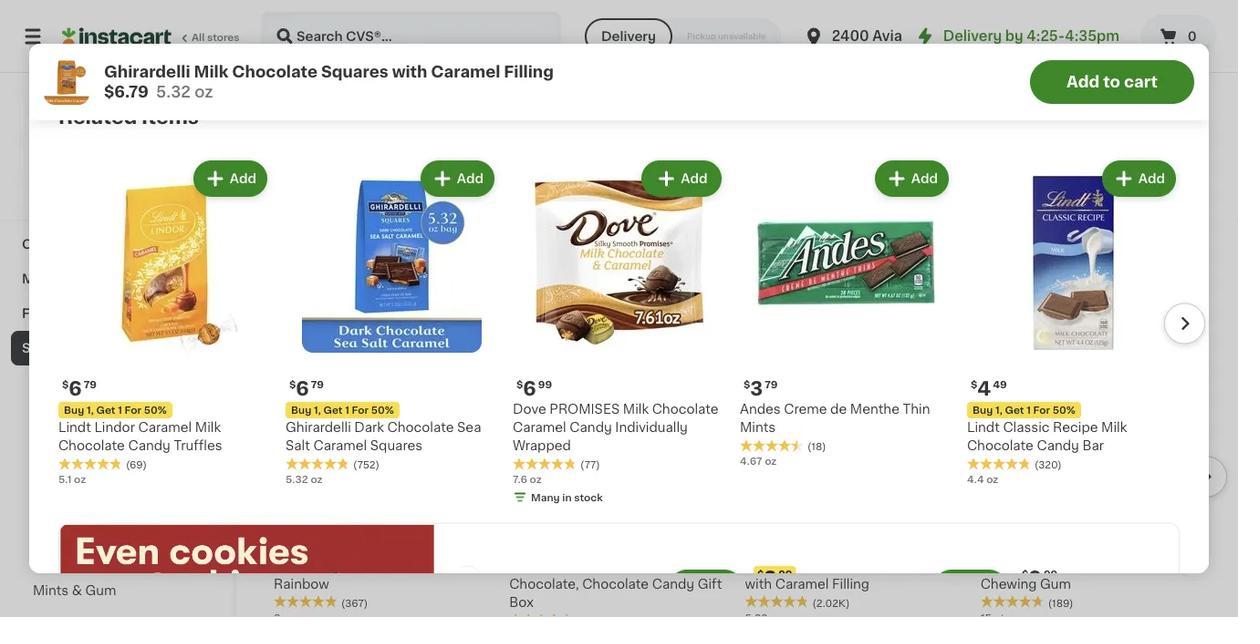 Task type: locate. For each thing, give the bounding box(es) containing it.
1 horizontal spatial 3
[[764, 569, 777, 588]]

2 horizontal spatial ghirardelli
[[745, 560, 811, 573]]

filling
[[504, 64, 554, 80], [832, 579, 870, 591]]

snack up the crackers
[[33, 481, 72, 494]]

stock up christmas
[[1029, 76, 1058, 86]]

1 vertical spatial filling
[[832, 579, 870, 591]]

2 vertical spatial squares
[[913, 560, 965, 573]]

caramel inside ghirardelli dark chocolate sea salt caramel squares
[[313, 441, 367, 453]]

1 horizontal spatial lindt
[[967, 422, 1000, 435]]

truffles
[[174, 441, 222, 453]]

chocolate inside lindt lindor caramel milk chocolate candy truffles
[[58, 441, 125, 453]]

on sale now
[[274, 238, 402, 257]]

0 vertical spatial stock
[[1029, 76, 1058, 86]]

$ 5 79
[[277, 518, 312, 537]]

99 up the (189)
[[1044, 570, 1058, 580]]

$ down the 4.67
[[749, 519, 755, 529]]

$ inside $ 1 89
[[984, 519, 991, 529]]

0 horizontal spatial 5.32
[[156, 84, 191, 100]]

box
[[509, 597, 534, 610]]

1 horizontal spatial many
[[986, 76, 1015, 86]]

delivery inside delivery button
[[601, 30, 656, 43]]

wrapped
[[513, 441, 571, 453]]

0 horizontal spatial many in stock
[[531, 493, 603, 503]]

dr
[[933, 30, 950, 43]]

1, for candy,
[[302, 544, 309, 554]]

1 horizontal spatial $3.99 original price: $6.29 element
[[969, 29, 1091, 53]]

1 vertical spatial all
[[693, 134, 706, 144]]

add button for ghirardelli dark chocolate sea salt caramel squares
[[422, 163, 493, 196]]

1 vertical spatial mints
[[33, 585, 69, 598]]

instacart logo image
[[62, 26, 172, 47]]

1 vertical spatial with
[[67, 194, 90, 204]]

0 horizontal spatial $ 3 99
[[757, 569, 793, 588]]

1 horizontal spatial $ 3 99
[[973, 31, 1008, 51]]

79 up ghirardelli dark chocolate sea salt caramel squares
[[311, 381, 324, 391]]

gummy
[[373, 560, 424, 573]]

hershey's holiday image
[[275, 0, 651, 199], [59, 525, 435, 618]]

snacks & candy link
[[11, 331, 222, 366]]

mints down andes
[[740, 422, 776, 435]]

ghirardelli inside ghirardelli dark chocolate sea salt caramel squares
[[286, 422, 351, 435]]

$ 3 99 up hershey's
[[973, 31, 1008, 51]]

1 left 89 at right
[[991, 518, 1000, 537]]

5.32 inside ghirardelli milk chocolate squares with caramel filling $6.79 5.32 oz
[[156, 84, 191, 100]]

50% up dark
[[371, 406, 394, 416]]

chips link
[[11, 366, 222, 401]]

add button for dove promises milk chocolate caramel candy individually wrapped
[[647, 163, 720, 196]]

candy inside lindt lindor caramel milk chocolate candy truffles
[[128, 441, 171, 453]]

caramel inside lindt lindor caramel milk chocolate candy truffles
[[138, 422, 192, 435]]

get for lindor
[[96, 406, 115, 416]]

oz right 5.1
[[74, 475, 86, 485]]

50% up nerds candy, gummy clusters, rainbow
[[359, 544, 382, 554]]

ferrero
[[509, 560, 556, 573]]

squares inside ghirardelli milk chocolate squares with caramel filling
[[913, 560, 965, 573]]

get for dark
[[323, 406, 343, 416]]

lindt for 4
[[967, 422, 1000, 435]]

1 vertical spatial hershey's holiday image
[[59, 525, 435, 618]]

snack mixes link
[[11, 470, 222, 505]]

4:35pm
[[1065, 30, 1120, 43]]

50 ct
[[740, 39, 767, 49]]

get up classic
[[1005, 406, 1024, 416]]

& for candy
[[73, 342, 83, 355]]

2400 aviation dr
[[832, 30, 950, 43]]

chocolate up individually
[[652, 404, 719, 417]]

9 left ice
[[1029, 569, 1042, 588]]

79 inside $ 5 79
[[299, 519, 312, 529]]

buy up salt
[[291, 406, 311, 416]]

add button for ghirardelli milk chocolate squares with caramel filling
[[890, 293, 961, 326]]

buy for bar
[[973, 406, 993, 416]]

buy 1, get 1 for 50% for lindor
[[64, 406, 167, 416]]

$ 7 29
[[513, 518, 547, 537]]

50% for caramel
[[144, 406, 167, 416]]

3 for top $3.99 original price: $6.29 "element"
[[980, 31, 992, 51]]

4
[[978, 380, 991, 399]]

delivery left hershey's icon
[[601, 30, 656, 43]]

for up candy,
[[340, 544, 357, 554]]

1 horizontal spatial 5.32
[[286, 475, 308, 485]]

rainbow
[[274, 579, 329, 591]]

view for view all
[[666, 134, 691, 144]]

0 vertical spatial squares
[[321, 64, 388, 80]]

for up dark
[[352, 406, 369, 416]]

(367)
[[341, 599, 368, 609]]

delivery by 4:25-4:35pm link
[[914, 26, 1120, 47]]

milk up gift
[[699, 560, 725, 573]]

1 horizontal spatial in
[[1017, 76, 1026, 86]]

get up lindor
[[96, 406, 115, 416]]

buy 1, get 1 for 50% up lindor
[[64, 406, 167, 416]]

$ 4 49
[[971, 380, 1007, 399]]

for for candy,
[[340, 544, 357, 554]]

caramel inside ghirardelli milk chocolate squares with caramel filling $6.79 5.32 oz
[[431, 64, 500, 80]]

1 vertical spatial snack
[[33, 481, 72, 494]]

in inside item carousel region
[[562, 493, 572, 503]]

$ 3 79
[[744, 380, 778, 399]]

1 horizontal spatial ghirardelli
[[286, 422, 351, 435]]

essentials
[[120, 238, 187, 251]]

0 button
[[1142, 15, 1216, 58]]

0 vertical spatial view
[[666, 134, 691, 144]]

ghirardelli
[[104, 64, 190, 80], [286, 422, 351, 435], [745, 560, 811, 573]]

milk inside lindt lindor caramel milk chocolate candy truffles
[[195, 422, 221, 435]]

1 vertical spatial squares
[[370, 441, 423, 453]]

cvs® logo image
[[99, 95, 134, 130]]

$ right extra
[[1022, 570, 1029, 580]]

6 up salt
[[296, 380, 309, 399]]

with inside ghirardelli milk chocolate squares with caramel filling $6.79 5.32 oz
[[392, 64, 427, 80]]

get for candy,
[[312, 544, 331, 554]]

many in stock up christmas
[[986, 76, 1058, 86]]

2 vertical spatial ghirardelli
[[745, 560, 811, 573]]

0 horizontal spatial view
[[666, 134, 691, 144]]

buy 1, get 1 for 50% up dark
[[291, 406, 394, 416]]

3 inside item carousel region
[[750, 380, 763, 399]]

gum
[[1040, 579, 1071, 591], [85, 585, 116, 598]]

0 vertical spatial mints
[[740, 422, 776, 435]]

oz up $ 5 79
[[311, 475, 323, 485]]

0 horizontal spatial 3
[[750, 380, 763, 399]]

1,
[[87, 406, 94, 416], [314, 406, 321, 416], [996, 406, 1003, 416], [302, 544, 309, 554]]

$ 6 79 for lindt
[[62, 380, 97, 399]]

1, up nerds
[[302, 544, 309, 554]]

add button for andes creme de menthe thin mints
[[877, 163, 947, 196]]

89
[[1001, 519, 1015, 529]]

1 lindt from the left
[[58, 422, 91, 435]]

creme
[[784, 404, 827, 417]]

99 up hershey's
[[994, 32, 1008, 42]]

1 vertical spatial 3
[[750, 380, 763, 399]]

view
[[666, 134, 691, 144], [1120, 241, 1152, 253]]

100%
[[47, 176, 74, 186]]

99 inside $ 9 99
[[1044, 570, 1058, 580]]

1 up lindor
[[118, 406, 122, 416]]

oz right "7.6"
[[530, 475, 542, 485]]

$ 6 79 up candy & chocolate
[[62, 380, 97, 399]]

chocolate down candy & chocolate
[[58, 441, 125, 453]]

salt
[[286, 441, 310, 453]]

hershey's peppermint bark bells christmas candy
[[969, 56, 1076, 123]]

1 horizontal spatial mints
[[740, 422, 776, 435]]

chocolate inside ghirardelli dark chocolate sea salt caramel squares
[[387, 422, 454, 435]]

milk
[[194, 64, 229, 80], [623, 404, 649, 417], [195, 422, 221, 435], [1102, 422, 1127, 435], [699, 560, 725, 573], [814, 560, 840, 573]]

1 vertical spatial cvs®
[[92, 194, 120, 204]]

milk inside dove promises milk chocolate caramel candy individually wrapped
[[623, 404, 649, 417]]

2 snack from the top
[[33, 481, 72, 494]]

filling for ghirardelli milk chocolate squares with caramel filling
[[832, 579, 870, 591]]

ghirardelli inside ghirardelli milk chocolate squares with caramel filling $6.79 5.32 oz
[[104, 64, 190, 80]]

$ 3 99 for top $3.99 original price: $6.29 "element"
[[973, 31, 1008, 51]]

50
[[740, 39, 754, 49]]

2 lindt from the left
[[967, 422, 1000, 435]]

buy it again
[[51, 137, 128, 150]]

0 vertical spatial filling
[[504, 64, 554, 80]]

99 inside $ 6 99
[[538, 381, 552, 391]]

(18)
[[808, 442, 826, 452]]

product group
[[58, 158, 271, 488], [286, 158, 498, 488], [513, 158, 726, 509], [740, 158, 953, 469], [967, 158, 1180, 488], [274, 287, 495, 618], [509, 287, 731, 618], [745, 287, 966, 618], [981, 287, 1202, 618]]

1 vertical spatial in
[[562, 493, 572, 503]]

79 for nerds candy, gummy clusters, rainbow
[[299, 519, 312, 529]]

caramel inside dove promises milk chocolate caramel candy individually wrapped
[[513, 422, 566, 435]]

0 vertical spatial with
[[392, 64, 427, 80]]

ghirardelli for 6
[[745, 560, 811, 573]]

1, for lindor
[[87, 406, 94, 416]]

0 vertical spatial many in stock
[[986, 76, 1058, 86]]

snack up 5.1
[[33, 446, 72, 459]]

3
[[980, 31, 992, 51], [750, 380, 763, 399], [764, 569, 777, 588]]

shop
[[51, 100, 85, 113]]

milk down all stores
[[194, 64, 229, 80]]

0 vertical spatial 5.32
[[156, 84, 191, 100]]

candy down hazelnut
[[652, 579, 695, 591]]

chocolate left sea
[[387, 422, 454, 435]]

& inside 'link'
[[67, 550, 77, 563]]

1, down $ 4 49
[[996, 406, 1003, 416]]

product group containing 5
[[274, 287, 495, 618]]

1 vertical spatial 9
[[1029, 569, 1042, 588]]

2 vertical spatial with
[[745, 579, 772, 591]]

& right cold
[[56, 238, 67, 251]]

lindt up snack bars
[[58, 422, 91, 435]]

0 horizontal spatial ghirardelli
[[104, 64, 190, 80]]

all inside all stores link
[[192, 32, 205, 42]]

many down 7.6 oz
[[531, 493, 560, 503]]

candy inside dove promises milk chocolate caramel candy individually wrapped
[[570, 422, 612, 435]]

ghirardelli dark chocolate sea salt caramel squares
[[286, 422, 481, 453]]

0 vertical spatial all
[[192, 32, 205, 42]]

milk inside ghirardelli milk chocolate squares with caramel filling $6.79 5.32 oz
[[194, 64, 229, 80]]

4.4 oz
[[967, 475, 999, 485]]

ct
[[756, 39, 767, 49]]

chocolate down classic
[[967, 441, 1034, 453]]

1 for squares
[[345, 406, 349, 416]]

sea
[[457, 422, 481, 435]]

safety
[[93, 308, 136, 320]]

chocolate down the stores
[[232, 64, 318, 80]]

item carousel region
[[58, 150, 1206, 517], [274, 280, 1227, 618]]

2 horizontal spatial 3
[[980, 31, 992, 51]]

$ inside $ 4 49
[[971, 381, 978, 391]]

5.32 up the items
[[156, 84, 191, 100]]

individually
[[615, 422, 688, 435]]

with for ghirardelli milk chocolate squares with caramel filling $6.79 5.32 oz
[[392, 64, 427, 80]]

(101)
[[1035, 43, 1058, 53]]

$ left 49
[[971, 381, 978, 391]]

1 vertical spatial $3.99 original price: $6.29 element
[[754, 567, 876, 591]]

ice
[[1053, 560, 1072, 573]]

lindor
[[94, 422, 135, 435]]

squares inside ghirardelli milk chocolate squares with caramel filling $6.79 5.32 oz
[[321, 64, 388, 80]]

snacks & candy
[[22, 342, 130, 355]]

1 vertical spatial $ 3 99
[[757, 569, 793, 588]]

candy up (69)
[[128, 441, 171, 453]]

item carousel region containing 6
[[58, 150, 1206, 517]]

50%
[[144, 406, 167, 416], [371, 406, 394, 416], [1053, 406, 1076, 416], [359, 544, 382, 554]]

fine
[[608, 560, 636, 573]]

1 horizontal spatial 9
[[1029, 569, 1042, 588]]

squares for ghirardelli milk chocolate squares with caramel filling $6.79 5.32 oz
[[321, 64, 388, 80]]

milk up 'truffles'
[[195, 422, 221, 435]]

oz
[[195, 84, 213, 100], [978, 127, 990, 137], [765, 457, 777, 467], [74, 475, 86, 485], [311, 475, 323, 485], [530, 475, 542, 485], [987, 475, 999, 485]]

79 down 4.67 oz
[[770, 519, 783, 529]]

add button for extra polar ice sugar free chewing gum
[[1126, 293, 1196, 326]]

$ 6 79 up salt
[[289, 380, 324, 399]]

1 horizontal spatial many in stock
[[986, 76, 1058, 86]]

milk up (2.02k)
[[814, 560, 840, 573]]

get up nerds
[[312, 544, 331, 554]]

delivery inside delivery by 4:25-4:35pm link
[[943, 30, 1002, 43]]

delivery up hershey's
[[943, 30, 1002, 43]]

0 horizontal spatial $ 6 79
[[62, 380, 97, 399]]

lindt inside lindt classic recipe milk chocolate candy bar
[[967, 422, 1000, 435]]

0 horizontal spatial delivery
[[601, 30, 656, 43]]

0 horizontal spatial filling
[[504, 64, 554, 80]]

$ inside $ 9 99
[[1022, 570, 1029, 580]]

for up lindor
[[125, 406, 142, 416]]

bark
[[1048, 74, 1076, 87]]

1 vertical spatial stock
[[574, 493, 603, 503]]

2 vertical spatial 3
[[764, 569, 777, 588]]

$ up dove
[[517, 381, 523, 391]]

1 for truffles
[[118, 406, 122, 416]]

caramel inside ghirardelli milk chocolate squares with caramel filling
[[775, 579, 829, 591]]

chocolate up (2.02k)
[[843, 560, 910, 573]]

1 horizontal spatial $ 6 79
[[289, 380, 324, 399]]

$ 6 79 for ghirardelli
[[289, 380, 324, 399]]

5.32
[[156, 84, 191, 100], [286, 475, 308, 485]]

chips
[[33, 377, 70, 390]]

ghirardelli inside ghirardelli milk chocolate squares with caramel filling
[[745, 560, 811, 573]]

chocolate up "snack bars" link
[[92, 412, 158, 424]]

add button
[[886, 35, 956, 67], [1151, 35, 1221, 67], [195, 163, 266, 196], [422, 163, 493, 196], [647, 163, 720, 196], [877, 163, 947, 196], [1104, 163, 1175, 196], [419, 293, 489, 326], [655, 293, 725, 326], [890, 293, 961, 326], [1126, 293, 1196, 326]]

5.32 down salt
[[286, 475, 308, 485]]

snack bars
[[33, 446, 104, 459]]

buy 1, get 1 for 50% up classic
[[973, 406, 1076, 416]]

2 horizontal spatial with
[[745, 579, 772, 591]]

snack bars link
[[11, 435, 222, 470]]

50% for gummy
[[359, 544, 382, 554]]

79 up candy & chocolate
[[84, 381, 97, 391]]

0 horizontal spatial with
[[67, 194, 90, 204]]

free
[[1116, 560, 1144, 573]]

3 up hershey's
[[980, 31, 992, 51]]

chocolate inside dove promises milk chocolate caramel candy individually wrapped
[[652, 404, 719, 417]]

0 vertical spatial snack
[[33, 446, 72, 459]]

9
[[969, 127, 976, 137], [1029, 569, 1042, 588]]

cold & allergy essentials link
[[11, 227, 222, 262]]

gum up the (189)
[[1040, 579, 1071, 591]]

79 for ghirardelli dark chocolate sea salt caramel squares
[[311, 381, 324, 391]]

1 vertical spatial many in stock
[[531, 493, 603, 503]]

many
[[986, 76, 1015, 86], [531, 493, 560, 503]]

mints down nuts at the left of page
[[33, 585, 69, 598]]

hershey's
[[969, 56, 1034, 68]]

all
[[192, 32, 205, 42], [693, 134, 706, 144]]

candy down 'promises'
[[570, 422, 612, 435]]

1 horizontal spatial stock
[[1029, 76, 1058, 86]]

(23)
[[1037, 112, 1057, 122]]

candy up (320)
[[1037, 441, 1079, 453]]

first
[[22, 308, 51, 320]]

buy
[[51, 137, 77, 150], [64, 406, 84, 416], [291, 406, 311, 416], [973, 406, 993, 416], [279, 544, 300, 554]]

2400 aviation dr button
[[803, 11, 950, 62]]

for for lindor
[[125, 406, 142, 416]]

chocolate
[[232, 64, 318, 80], [652, 404, 719, 417], [92, 412, 158, 424], [387, 422, 454, 435], [58, 441, 125, 453], [967, 441, 1034, 453], [843, 560, 910, 573], [582, 579, 649, 591]]

ghirardelli for buy 1, get 1 for 50%
[[286, 422, 351, 435]]

None search field
[[261, 11, 561, 62]]

dove
[[513, 404, 546, 417]]

1 horizontal spatial filling
[[832, 579, 870, 591]]

oz right 4.4
[[987, 475, 999, 485]]

0 horizontal spatial lindt
[[58, 422, 91, 435]]

& down nuts & dried fruits
[[72, 585, 82, 598]]

chocolate inside ferrero rocher fine hazelnut milk chocolate, chocolate candy gift box
[[582, 579, 649, 591]]

gum down the dried
[[85, 585, 116, 598]]

candy up 9 oz
[[969, 110, 1012, 123]]

1 snack from the top
[[33, 446, 72, 459]]

oz for lindt classic recipe milk chocolate candy bar
[[987, 475, 999, 485]]

1 horizontal spatial with
[[392, 64, 427, 80]]

caramel for ghirardelli dark chocolate sea salt caramel squares
[[313, 441, 367, 453]]

1 vertical spatial ghirardelli
[[286, 422, 351, 435]]

79 inside $ 3 79
[[765, 381, 778, 391]]

0 vertical spatial ghirardelli
[[104, 64, 190, 80]]

6 up dove
[[523, 380, 536, 399]]

0 vertical spatial $ 3 99
[[973, 31, 1008, 51]]

ghirardelli milk chocolate squares with caramel filling
[[745, 560, 965, 591]]

filling inside ghirardelli milk chocolate squares with caramel filling
[[832, 579, 870, 591]]

0 horizontal spatial all
[[192, 32, 205, 42]]

$ 6 79 down 4.67 oz
[[749, 518, 783, 537]]

(69)
[[126, 461, 147, 471]]

5
[[284, 518, 297, 537]]

0 horizontal spatial stock
[[574, 493, 603, 503]]

1 horizontal spatial view
[[1120, 241, 1152, 253]]

$ 3 99 right gift
[[757, 569, 793, 588]]

lindt inside lindt lindor caramel milk chocolate candy truffles
[[58, 422, 91, 435]]

$ left 89 at right
[[984, 519, 991, 529]]

get up ghirardelli dark chocolate sea salt caramel squares
[[323, 406, 343, 416]]

1 vertical spatial view
[[1120, 241, 1152, 253]]

for up classic
[[1034, 406, 1050, 416]]

& right nuts at the left of page
[[67, 550, 77, 563]]

$ up andes
[[744, 381, 750, 391]]

0 vertical spatial 9
[[969, 127, 976, 137]]

& for gum
[[72, 585, 82, 598]]

$ up nerds
[[277, 519, 284, 529]]

$3.99 original price: $6.29 element
[[969, 29, 1091, 53], [754, 567, 876, 591]]

$ left 29
[[513, 519, 520, 529]]

milk up 'bar'
[[1102, 422, 1127, 435]]

79 up andes
[[765, 381, 778, 391]]

50% up recipe
[[1053, 406, 1076, 416]]

0 vertical spatial $3.99 original price: $6.29 element
[[969, 29, 1091, 53]]

chocolate down fine
[[582, 579, 649, 591]]

buy 1, get 1 for 50% for dark
[[291, 406, 394, 416]]

1 horizontal spatial delivery
[[943, 30, 1002, 43]]

buy 1, get 1 for 50% for classic
[[973, 406, 1076, 416]]

add to cart
[[1067, 74, 1158, 90]]

0 horizontal spatial in
[[562, 493, 572, 503]]

5.32 oz
[[286, 475, 323, 485]]

buy it again link
[[11, 125, 222, 162]]

for for dark
[[352, 406, 369, 416]]

1 horizontal spatial all
[[693, 134, 706, 144]]

snack
[[33, 446, 72, 459], [33, 481, 72, 494]]

★★★★★
[[967, 41, 1031, 53], [967, 41, 1031, 53], [969, 110, 1033, 122], [969, 110, 1033, 122], [740, 440, 804, 453], [740, 440, 804, 453], [58, 458, 122, 471], [58, 458, 122, 471], [286, 458, 350, 471], [286, 458, 350, 471], [513, 458, 577, 471], [513, 458, 577, 471], [967, 458, 1031, 471], [967, 458, 1031, 471], [274, 596, 338, 609], [274, 596, 338, 609], [745, 596, 809, 609], [745, 596, 809, 609], [981, 596, 1045, 609], [981, 596, 1045, 609]]

0 horizontal spatial $3.99 original price: $6.29 element
[[754, 567, 876, 591]]

1 up ghirardelli dark chocolate sea salt caramel squares
[[345, 406, 349, 416]]

cold
[[22, 238, 53, 251]]

filling inside ghirardelli milk chocolate squares with caramel filling $6.79 5.32 oz
[[504, 64, 554, 80]]

1, for dark
[[314, 406, 321, 416]]

oz right the 4.67
[[765, 457, 777, 467]]

buy down 4 on the right
[[973, 406, 993, 416]]

oz up the items
[[195, 84, 213, 100]]

3 up andes
[[750, 380, 763, 399]]

chocolate inside candy & chocolate link
[[92, 412, 158, 424]]

andes
[[740, 404, 781, 417]]

99 up dove
[[538, 381, 552, 391]]

1 horizontal spatial gum
[[1040, 579, 1071, 591]]

milk up individually
[[623, 404, 649, 417]]

1 vertical spatial 5.32
[[286, 475, 308, 485]]

many down hershey's
[[986, 76, 1015, 86]]

99 right gift
[[779, 570, 793, 580]]

& right "snacks"
[[73, 342, 83, 355]]

mixes
[[75, 481, 113, 494]]

nuts & dried fruits link
[[11, 539, 222, 574]]

$ inside $ 3 79
[[744, 381, 750, 391]]

menthe
[[850, 404, 900, 417]]

buy left it
[[51, 137, 77, 150]]

item carousel region containing 5
[[274, 280, 1227, 618]]

chocolate inside lindt classic recipe milk chocolate candy bar
[[967, 441, 1034, 453]]

many in stock up 29
[[531, 493, 603, 503]]

0 horizontal spatial mints
[[33, 585, 69, 598]]

0 vertical spatial 3
[[980, 31, 992, 51]]

again
[[92, 137, 128, 150]]

oz inside ghirardelli milk chocolate squares with caramel filling $6.79 5.32 oz
[[195, 84, 213, 100]]

gift
[[698, 579, 722, 591]]

with inside ghirardelli milk chocolate squares with caramel filling
[[745, 579, 772, 591]]

1 vertical spatial many
[[531, 493, 560, 503]]

view for view more
[[1120, 241, 1152, 253]]



Task type: describe. For each thing, give the bounding box(es) containing it.
delivery by 4:25-4:35pm
[[943, 30, 1120, 43]]

100% satisfaction guarantee
[[47, 176, 193, 186]]

(2.02k)
[[813, 599, 850, 609]]

oz for ghirardelli dark chocolate sea salt caramel squares
[[311, 475, 323, 485]]

crackers
[[33, 516, 90, 528]]

snack for snack mixes
[[33, 481, 72, 494]]

candy & chocolate link
[[11, 401, 222, 435]]

candy down safety
[[87, 342, 130, 355]]

extracare®
[[122, 194, 180, 204]]

shop link
[[11, 89, 222, 125]]

& for chocolate
[[78, 412, 89, 424]]

caramel for ghirardelli milk chocolate squares with caramel filling
[[775, 579, 829, 591]]

& right aid
[[79, 308, 90, 320]]

add to cart button
[[1030, 60, 1195, 104]]

mints & gum
[[33, 585, 116, 598]]

andes creme de menthe thin mints
[[740, 404, 930, 435]]

related
[[58, 108, 137, 127]]

$ 3 99 for the bottom $3.99 original price: $6.29 "element"
[[757, 569, 793, 588]]

stock inside item carousel region
[[574, 493, 603, 503]]

$ down snacks & candy
[[62, 381, 69, 391]]

$ inside $ 6 99
[[517, 381, 523, 391]]

0 horizontal spatial 9
[[969, 127, 976, 137]]

100% satisfaction guarantee button
[[28, 170, 204, 188]]

dried
[[80, 550, 115, 563]]

extra polar ice sugar free chewing gum
[[981, 560, 1144, 591]]

gum inside extra polar ice sugar free chewing gum
[[1040, 579, 1071, 591]]

rocher
[[559, 560, 605, 573]]

first aid & safety
[[22, 308, 136, 320]]

ghirardelli milk chocolate squares with caramel filling $6.79 5.32 oz
[[104, 64, 554, 100]]

3 for the bottom $3.99 original price: $6.29 "element"
[[764, 569, 777, 588]]

dark
[[354, 422, 384, 435]]

buy 1, get 1 for 50% for candy,
[[279, 544, 382, 554]]

chewing
[[981, 579, 1037, 591]]

0 vertical spatial many
[[986, 76, 1015, 86]]

more
[[1155, 241, 1189, 253]]

dove promises milk chocolate caramel candy individually wrapped
[[513, 404, 719, 453]]

49
[[993, 381, 1007, 391]]

candy & chocolate
[[33, 412, 158, 424]]

$ right the dr
[[973, 32, 980, 42]]

product group containing 1
[[981, 287, 1202, 618]]

candy,
[[324, 560, 369, 573]]

sale
[[308, 238, 352, 257]]

filling for ghirardelli milk chocolate squares with caramel filling $6.79 5.32 oz
[[504, 64, 554, 80]]

oz for hershey's peppermint bark bells christmas candy
[[978, 127, 990, 137]]

chocolate inside ghirardelli milk chocolate squares with caramel filling $6.79 5.32 oz
[[232, 64, 318, 80]]

with for ghirardelli milk chocolate squares with caramel filling
[[745, 579, 772, 591]]

view all link
[[666, 29, 830, 146]]

all inside view all link
[[693, 134, 706, 144]]

first aid & safety link
[[11, 297, 222, 331]]

squares inside ghirardelli dark chocolate sea salt caramel squares
[[370, 441, 423, 453]]

add button for nerds candy, gummy clusters, rainbow
[[419, 293, 489, 326]]

1 for bar
[[1027, 406, 1031, 416]]

milk inside ghirardelli milk chocolate squares with caramel filling
[[814, 560, 840, 573]]

& for allergy
[[56, 238, 67, 251]]

$ inside $ 7 29
[[513, 519, 520, 529]]

product group containing 3
[[740, 158, 953, 469]]

0 vertical spatial cvs®
[[99, 136, 134, 149]]

oz for andes creme de menthe thin mints
[[765, 457, 777, 467]]

7
[[520, 518, 531, 537]]

1 up candy,
[[333, 544, 338, 554]]

peppermint
[[969, 74, 1045, 87]]

79 for lindt lindor caramel milk chocolate candy truffles
[[84, 381, 97, 391]]

medicine
[[22, 273, 83, 286]]

view all
[[666, 134, 706, 144]]

fruits
[[118, 550, 155, 563]]

stores
[[207, 32, 240, 42]]

0 horizontal spatial many
[[531, 493, 560, 503]]

earn
[[42, 194, 65, 204]]

ferrero rocher fine hazelnut milk chocolate, chocolate candy gift box
[[509, 560, 725, 610]]

buy for truffles
[[64, 406, 84, 416]]

oz for lindt lindor caramel milk chocolate candy truffles
[[74, 475, 86, 485]]

many in stock inside item carousel region
[[531, 493, 603, 503]]

chocolate inside ghirardelli milk chocolate squares with caramel filling
[[843, 560, 910, 573]]

lindt for 6
[[58, 422, 91, 435]]

candy inside hershey's peppermint bark bells christmas candy
[[969, 110, 1012, 123]]

candy inside lindt classic recipe milk chocolate candy bar
[[1037, 441, 1079, 453]]

7.6 oz
[[513, 475, 542, 485]]

& for dried
[[67, 550, 77, 563]]

chocolate,
[[509, 579, 579, 591]]

nuts & dried fruits
[[33, 550, 155, 563]]

on sale now link
[[274, 236, 402, 258]]

all stores
[[192, 32, 240, 42]]

0 vertical spatial in
[[1017, 76, 1026, 86]]

0 horizontal spatial gum
[[85, 585, 116, 598]]

$ inside $ 5 79
[[277, 519, 284, 529]]

5.1
[[58, 475, 72, 485]]

4.67 oz
[[740, 457, 777, 467]]

50% for recipe
[[1053, 406, 1076, 416]]

0 vertical spatial hershey's holiday image
[[275, 0, 651, 199]]

view more
[[1120, 241, 1189, 253]]

cvs® inside the 'earn with cvs® extracare®' link
[[92, 194, 120, 204]]

product group containing 7
[[509, 287, 731, 618]]

mints inside andes creme de menthe thin mints
[[740, 422, 776, 435]]

for for classic
[[1034, 406, 1050, 416]]

2 horizontal spatial $ 6 79
[[749, 518, 783, 537]]

add button for ferrero rocher fine hazelnut milk chocolate, chocolate candy gift box
[[655, 293, 725, 326]]

candy inside ferrero rocher fine hazelnut milk chocolate, chocolate candy gift box
[[652, 579, 695, 591]]

nerds
[[274, 560, 320, 573]]

(320)
[[1035, 461, 1062, 471]]

delivery for delivery
[[601, 30, 656, 43]]

candy down chips
[[33, 412, 75, 424]]

view more link
[[1120, 238, 1202, 256]]

it
[[80, 137, 89, 150]]

9 oz
[[969, 127, 990, 137]]

snack for snack bars
[[33, 446, 72, 459]]

5.32 inside item carousel region
[[286, 475, 308, 485]]

milk inside ferrero rocher fine hazelnut milk chocolate, chocolate candy gift box
[[699, 560, 725, 573]]

delivery for delivery by 4:25-4:35pm
[[943, 30, 1002, 43]]

6 down 4.67 oz
[[755, 518, 769, 537]]

50% for chocolate
[[371, 406, 394, 416]]

$ up salt
[[289, 381, 296, 391]]

$ right gift
[[757, 570, 764, 580]]

polar
[[1017, 560, 1049, 573]]

aid
[[55, 308, 76, 320]]

buy for squares
[[291, 406, 311, 416]]

4:25-
[[1027, 30, 1065, 43]]

recipe
[[1053, 422, 1098, 435]]

$ 9 99
[[1022, 569, 1058, 588]]

add button for lindt lindor caramel milk chocolate candy truffles
[[195, 163, 266, 196]]

5.1 oz
[[58, 475, 86, 485]]

$ 6 99
[[517, 380, 552, 399]]

get for classic
[[1005, 406, 1024, 416]]

hershey's image
[[666, 29, 699, 62]]

medicine link
[[11, 262, 222, 297]]

related items
[[58, 108, 199, 127]]

$6.79
[[104, 84, 149, 100]]

oz for dove promises milk chocolate caramel candy individually wrapped
[[530, 475, 542, 485]]

product group containing 4
[[967, 158, 1180, 488]]

delivery button
[[585, 18, 673, 55]]

squares for ghirardelli milk chocolate squares with caramel filling
[[913, 560, 965, 573]]

milk inside lindt classic recipe milk chocolate candy bar
[[1102, 422, 1127, 435]]

snacks
[[22, 342, 70, 355]]

4.4
[[967, 475, 984, 485]]

1, for classic
[[996, 406, 1003, 416]]

add button for lindt classic recipe milk chocolate candy bar
[[1104, 163, 1175, 196]]

christmas
[[1003, 92, 1069, 105]]

buy up nerds
[[279, 544, 300, 554]]

extra
[[981, 560, 1014, 573]]

service type group
[[585, 18, 781, 55]]

bells
[[969, 92, 1000, 105]]

aviation
[[873, 30, 930, 43]]

caramel for ghirardelli milk chocolate squares with caramel filling $6.79 5.32 oz
[[431, 64, 500, 80]]

lindt classic recipe milk chocolate candy bar
[[967, 422, 1127, 453]]

29
[[533, 519, 547, 529]]

6 up candy & chocolate
[[69, 380, 82, 399]]

lindt lindor caramel milk chocolate candy truffles
[[58, 422, 222, 453]]

snack mixes
[[33, 481, 113, 494]]

bar
[[1083, 441, 1104, 453]]



Task type: vqa. For each thing, say whether or not it's contained in the screenshot.
"view pricing policy" 'link' at the top of page
no



